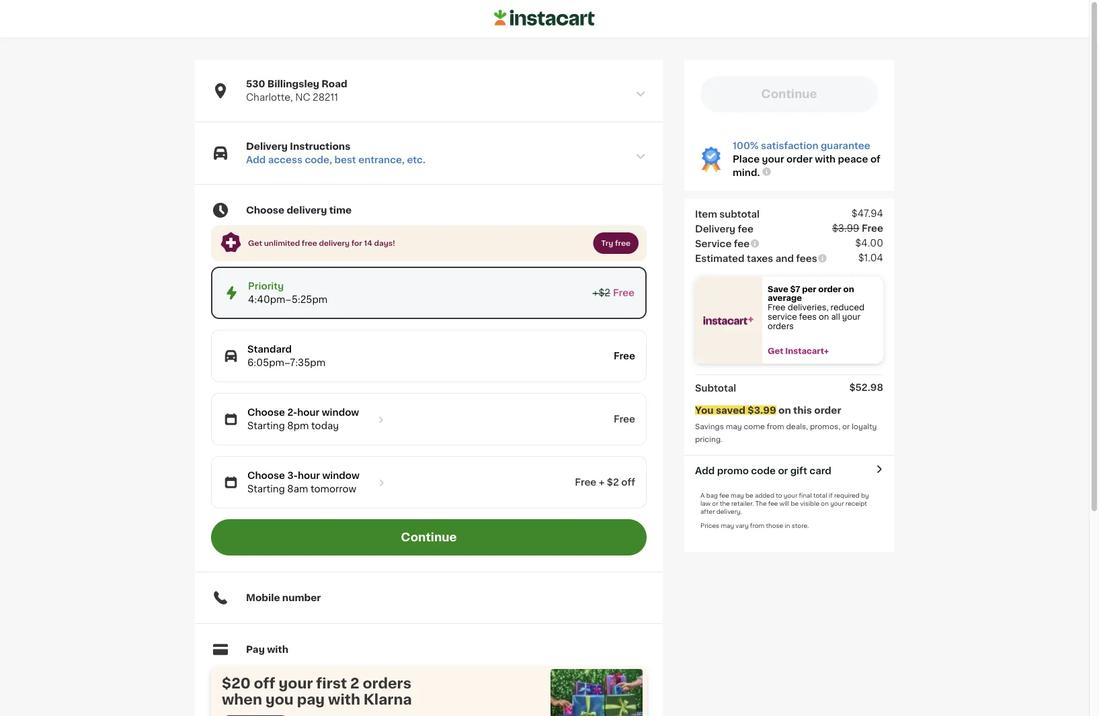 Task type: locate. For each thing, give the bounding box(es) containing it.
peace
[[838, 155, 868, 164]]

starting
[[247, 422, 285, 431], [247, 485, 285, 494]]

this
[[793, 406, 812, 415]]

order up promos,
[[814, 406, 841, 415]]

choose 2-hour window starting 8pm today
[[247, 408, 359, 431]]

subtotal
[[720, 209, 760, 219]]

window inside choose 2-hour window starting 8pm today
[[322, 408, 359, 418]]

your up the pay
[[279, 677, 313, 691]]

delivery left 'time'
[[287, 206, 327, 215]]

1 horizontal spatial get
[[768, 347, 783, 355]]

your down if
[[830, 501, 844, 507]]

0 horizontal spatial with
[[267, 645, 288, 655]]

or inside a bag fee may be added to your final total if required by law or the retailer. the fee will be visible on your receipt after delivery.
[[712, 501, 718, 507]]

1 starting from the top
[[247, 422, 285, 431]]

estimated taxes and fees
[[695, 254, 817, 263]]

0 vertical spatial order
[[787, 155, 813, 164]]

0 horizontal spatial off
[[254, 677, 275, 691]]

window
[[322, 408, 359, 418], [322, 471, 360, 481]]

delivery for delivery fee
[[695, 224, 736, 234]]

be right will
[[791, 501, 799, 507]]

0 horizontal spatial free
[[302, 240, 317, 247]]

order right per
[[818, 285, 841, 293]]

starting left 8am
[[247, 485, 285, 494]]

0 vertical spatial be
[[746, 493, 753, 499]]

delivery left for
[[319, 240, 350, 247]]

delivery instructions image
[[635, 151, 647, 163]]

free
[[302, 240, 317, 247], [615, 240, 631, 247]]

$7
[[790, 285, 800, 293]]

orders
[[768, 322, 794, 330], [363, 677, 411, 691]]

1 vertical spatial get
[[768, 347, 783, 355]]

2-
[[287, 408, 297, 418]]

window inside choose 3-hour window starting 8am tomorrow
[[322, 471, 360, 481]]

hour for 8pm
[[297, 408, 320, 418]]

add
[[246, 155, 266, 165], [695, 466, 715, 476]]

2 vertical spatial choose
[[247, 471, 285, 481]]

0 horizontal spatial delivery
[[246, 142, 288, 151]]

from down the you saved $3.99 on this order
[[767, 423, 784, 431]]

1 vertical spatial be
[[791, 501, 799, 507]]

0 horizontal spatial $3.99
[[748, 406, 776, 415]]

hour inside choose 2-hour window starting 8pm today
[[297, 408, 320, 418]]

1 horizontal spatial free
[[615, 240, 631, 247]]

+$2 free
[[593, 288, 635, 298]]

2 free from the left
[[615, 240, 631, 247]]

1 horizontal spatial orders
[[768, 322, 794, 330]]

from for deals,
[[767, 423, 784, 431]]

1 horizontal spatial delivery
[[695, 224, 736, 234]]

0 horizontal spatial be
[[746, 493, 753, 499]]

get inside get instacart+ button
[[768, 347, 783, 355]]

may inside a bag fee may be added to your final total if required by law or the retailer. the fee will be visible on your receipt after delivery.
[[731, 493, 744, 499]]

free right try
[[615, 240, 631, 247]]

0 vertical spatial orders
[[768, 322, 794, 330]]

1 vertical spatial fees
[[799, 313, 817, 321]]

with down the 'guarantee'
[[815, 155, 836, 164]]

window up today at the bottom left of the page
[[322, 408, 359, 418]]

$3.99
[[832, 224, 860, 233], [748, 406, 776, 415]]

on left "all"
[[819, 313, 829, 321]]

may inside "savings may come from deals, promos, or loyalty pricing."
[[726, 423, 742, 431]]

may for come
[[726, 423, 742, 431]]

2 vertical spatial or
[[712, 501, 718, 507]]

or left loyalty
[[842, 423, 850, 431]]

1 horizontal spatial or
[[778, 466, 788, 476]]

on up reduced
[[843, 285, 854, 293]]

choose left the 2-
[[247, 408, 285, 418]]

from inside "savings may come from deals, promos, or loyalty pricing."
[[767, 423, 784, 431]]

visible
[[800, 501, 820, 507]]

law
[[700, 501, 711, 507]]

1 horizontal spatial with
[[328, 693, 360, 707]]

starting for choose 3-hour window starting 8am tomorrow
[[247, 485, 285, 494]]

8am
[[287, 485, 308, 494]]

hour up 8pm
[[297, 408, 320, 418]]

$20 off your first 2 orders when you pay with klarna
[[222, 677, 412, 707]]

choose for choose 3-hour window starting 8am tomorrow
[[247, 471, 285, 481]]

delivery address image
[[635, 88, 647, 100]]

1 vertical spatial window
[[322, 471, 360, 481]]

1 vertical spatial from
[[750, 523, 764, 529]]

1 free from the left
[[302, 240, 317, 247]]

2 starting from the top
[[247, 485, 285, 494]]

time
[[329, 206, 352, 215]]

or inside button
[[778, 466, 788, 476]]

satisfaction
[[761, 141, 818, 151]]

0 vertical spatial may
[[726, 423, 742, 431]]

standard 6:05pm–7:35pm
[[247, 345, 325, 368]]

fees inside save $7 per order on average free deliveries, reduced service fees on all your orders
[[799, 313, 817, 321]]

with right pay
[[267, 645, 288, 655]]

add inside button
[[695, 466, 715, 476]]

on left the this
[[779, 406, 791, 415]]

$4.00
[[855, 238, 883, 248]]

choose inside choose 3-hour window starting 8am tomorrow
[[247, 471, 285, 481]]

add promo code or gift card button
[[695, 464, 831, 478]]

0 vertical spatial choose
[[246, 206, 284, 215]]

your up more info about 100% satisfaction guarantee icon
[[762, 155, 784, 164]]

2
[[350, 677, 359, 691]]

hour inside choose 3-hour window starting 8am tomorrow
[[298, 471, 320, 481]]

with inside place your order with peace of mind.
[[815, 155, 836, 164]]

delivery
[[287, 206, 327, 215], [319, 240, 350, 247]]

on inside a bag fee may be added to your final total if required by law or the retailer. the fee will be visible on your receipt after delivery.
[[821, 501, 829, 507]]

1 vertical spatial or
[[778, 466, 788, 476]]

instructions
[[290, 142, 350, 151]]

service fee
[[695, 239, 750, 248]]

may down delivery.
[[721, 523, 734, 529]]

starting inside choose 2-hour window starting 8pm today
[[247, 422, 285, 431]]

your inside save $7 per order on average free deliveries, reduced service fees on all your orders
[[842, 313, 861, 321]]

6:05pm–7:35pm
[[247, 358, 325, 368]]

place your order with peace of mind.
[[733, 155, 881, 177]]

2 horizontal spatial with
[[815, 155, 836, 164]]

2 horizontal spatial or
[[842, 423, 850, 431]]

off up you
[[254, 677, 275, 691]]

off right $2
[[621, 478, 635, 487]]

fee
[[738, 224, 754, 234], [734, 239, 750, 248], [719, 493, 729, 499], [768, 501, 778, 507]]

priority
[[248, 282, 284, 291]]

0 vertical spatial with
[[815, 155, 836, 164]]

today
[[311, 422, 339, 431]]

0 vertical spatial hour
[[297, 408, 320, 418]]

0 vertical spatial add
[[246, 155, 266, 165]]

free up service
[[768, 304, 786, 312]]

with inside $20 off your first 2 orders when you pay with klarna
[[328, 693, 360, 707]]

fee down to
[[768, 501, 778, 507]]

your
[[762, 155, 784, 164], [842, 313, 861, 321], [784, 493, 797, 499], [830, 501, 844, 507], [279, 677, 313, 691]]

unlimited
[[264, 240, 300, 247]]

get left instacart+
[[768, 347, 783, 355]]

0 horizontal spatial from
[[750, 523, 764, 529]]

1 vertical spatial hour
[[298, 471, 320, 481]]

starting left 8pm
[[247, 422, 285, 431]]

mobile
[[246, 594, 280, 603]]

choose for choose 2-hour window starting 8pm today
[[247, 408, 285, 418]]

1 vertical spatial orders
[[363, 677, 411, 691]]

choose up unlimited
[[246, 206, 284, 215]]

0 horizontal spatial or
[[712, 501, 718, 507]]

0 vertical spatial fees
[[796, 254, 817, 263]]

will
[[780, 501, 789, 507]]

billingsley
[[267, 79, 319, 89]]

2 vertical spatial may
[[721, 523, 734, 529]]

promos,
[[810, 423, 840, 431]]

fees right and
[[796, 254, 817, 263]]

hour
[[297, 408, 320, 418], [298, 471, 320, 481]]

0 vertical spatial delivery
[[287, 206, 327, 215]]

delivery
[[246, 142, 288, 151], [695, 224, 736, 234]]

fees down deliveries,
[[799, 313, 817, 321]]

get inside "announcement" region
[[248, 240, 262, 247]]

add up a
[[695, 466, 715, 476]]

get instacart+ button
[[762, 347, 883, 356]]

+$2
[[593, 288, 610, 298]]

off
[[621, 478, 635, 487], [254, 677, 275, 691]]

1 vertical spatial choose
[[247, 408, 285, 418]]

choose delivery time
[[246, 206, 352, 215]]

choose left 3-
[[247, 471, 285, 481]]

priority 4:40pm–5:25pm
[[248, 282, 328, 305]]

be up retailer.
[[746, 493, 753, 499]]

from right the vary on the right
[[750, 523, 764, 529]]

gift
[[790, 466, 807, 476]]

get left unlimited
[[248, 240, 262, 247]]

delivery up access
[[246, 142, 288, 151]]

window up the tomorrow
[[322, 471, 360, 481]]

with down 2
[[328, 693, 360, 707]]

store.
[[792, 523, 809, 529]]

when
[[222, 693, 262, 707]]

final
[[799, 493, 812, 499]]

service
[[695, 239, 732, 248]]

1 horizontal spatial $3.99
[[832, 224, 860, 233]]

orders inside $20 off your first 2 orders when you pay with klarna
[[363, 677, 411, 691]]

0 horizontal spatial orders
[[363, 677, 411, 691]]

receipt
[[846, 501, 867, 507]]

may up retailer.
[[731, 493, 744, 499]]

continue button
[[211, 520, 647, 556]]

1 vertical spatial starting
[[247, 485, 285, 494]]

1 horizontal spatial off
[[621, 478, 635, 487]]

$3.99 down '$47.94'
[[832, 224, 860, 233]]

0 horizontal spatial get
[[248, 240, 262, 247]]

saved
[[716, 406, 745, 415]]

or down bag
[[712, 501, 718, 507]]

hour for 8am
[[298, 471, 320, 481]]

2 vertical spatial order
[[814, 406, 841, 415]]

starting inside choose 3-hour window starting 8am tomorrow
[[247, 485, 285, 494]]

add left access
[[246, 155, 266, 165]]

order
[[787, 155, 813, 164], [818, 285, 841, 293], [814, 406, 841, 415]]

may down saved
[[726, 423, 742, 431]]

1 vertical spatial may
[[731, 493, 744, 499]]

1 vertical spatial off
[[254, 677, 275, 691]]

added
[[755, 493, 774, 499]]

your down reduced
[[842, 313, 861, 321]]

from for those
[[750, 523, 764, 529]]

on down "total"
[[821, 501, 829, 507]]

4:40pm–5:25pm
[[248, 295, 328, 305]]

choose inside choose 2-hour window starting 8pm today
[[247, 408, 285, 418]]

or left gift
[[778, 466, 788, 476]]

0 vertical spatial starting
[[247, 422, 285, 431]]

1 vertical spatial order
[[818, 285, 841, 293]]

pay
[[297, 693, 325, 707]]

2 vertical spatial with
[[328, 693, 360, 707]]

1 horizontal spatial be
[[791, 501, 799, 507]]

0 vertical spatial window
[[322, 408, 359, 418]]

loyalty
[[852, 423, 877, 431]]

free up $2
[[614, 415, 635, 424]]

1 horizontal spatial add
[[695, 466, 715, 476]]

1 vertical spatial delivery
[[695, 224, 736, 234]]

delivery up service
[[695, 224, 736, 234]]

vary
[[736, 523, 749, 529]]

announcement region
[[211, 225, 647, 262]]

1 hour from the top
[[297, 408, 320, 418]]

orders up klarna
[[363, 677, 411, 691]]

from
[[767, 423, 784, 431], [750, 523, 764, 529]]

$3.99 up come
[[748, 406, 776, 415]]

2 hour from the top
[[298, 471, 320, 481]]

etc.
[[407, 155, 425, 165]]

delivery inside delivery instructions add access code, best entrance, etc.
[[246, 142, 288, 151]]

order down 100% satisfaction guarantee
[[787, 155, 813, 164]]

mind.
[[733, 168, 760, 177]]

0 vertical spatial delivery
[[246, 142, 288, 151]]

$52.98
[[849, 383, 883, 392]]

may for vary
[[721, 523, 734, 529]]

1 vertical spatial add
[[695, 466, 715, 476]]

1 horizontal spatial from
[[767, 423, 784, 431]]

0 vertical spatial or
[[842, 423, 850, 431]]

free right unlimited
[[302, 240, 317, 247]]

orders down service
[[768, 322, 794, 330]]

card
[[810, 466, 831, 476]]

1 vertical spatial $3.99
[[748, 406, 776, 415]]

charlotte,
[[246, 93, 293, 102]]

0 horizontal spatial add
[[246, 155, 266, 165]]

prices
[[700, 523, 719, 529]]

hour up 8am
[[298, 471, 320, 481]]

0 vertical spatial get
[[248, 240, 262, 247]]

0 vertical spatial from
[[767, 423, 784, 431]]

fee up the
[[719, 493, 729, 499]]

1 vertical spatial delivery
[[319, 240, 350, 247]]

be
[[746, 493, 753, 499], [791, 501, 799, 507]]



Task type: describe. For each thing, give the bounding box(es) containing it.
fee down subtotal
[[738, 224, 754, 234]]

to
[[776, 493, 782, 499]]

window for today
[[322, 408, 359, 418]]

free right +$2 at the top of page
[[613, 288, 635, 298]]

if
[[829, 493, 833, 499]]

mobile number
[[246, 594, 321, 603]]

try free button
[[593, 233, 639, 254]]

per
[[802, 285, 816, 293]]

number
[[282, 594, 321, 603]]

by
[[861, 493, 869, 499]]

save
[[768, 285, 788, 293]]

more info about 100% satisfaction guarantee image
[[761, 166, 772, 177]]

$2
[[607, 478, 619, 487]]

0 vertical spatial $3.99
[[832, 224, 860, 233]]

$20 off your first 2 orders when you pay with klarna button
[[211, 668, 643, 717]]

pay
[[246, 645, 265, 655]]

subtotal
[[695, 384, 736, 393]]

you saved $3.99 on this order
[[695, 406, 841, 415]]

continue
[[401, 532, 457, 544]]

a
[[700, 493, 705, 499]]

service
[[768, 313, 797, 321]]

free up $4.00
[[862, 224, 883, 233]]

order inside save $7 per order on average free deliveries, reduced service fees on all your orders
[[818, 285, 841, 293]]

tomorrow
[[311, 485, 356, 494]]

promo
[[717, 466, 749, 476]]

get unlimited free delivery for 14 days!
[[248, 240, 395, 247]]

delivery for delivery instructions add access code, best entrance, etc.
[[246, 142, 288, 151]]

road
[[321, 79, 347, 89]]

save $7 per order on average free deliveries, reduced service fees on all your orders
[[768, 285, 867, 330]]

all
[[831, 313, 840, 321]]

fee up estimated taxes and fees
[[734, 239, 750, 248]]

$1.04
[[858, 253, 883, 263]]

your inside place your order with peace of mind.
[[762, 155, 784, 164]]

those
[[766, 523, 783, 529]]

100% satisfaction guarantee
[[733, 141, 870, 151]]

the
[[755, 501, 767, 507]]

prices may vary from those in store.
[[700, 523, 809, 529]]

reduced
[[831, 304, 865, 312]]

get for get unlimited free delivery for 14 days!
[[248, 240, 262, 247]]

your inside $20 off your first 2 orders when you pay with klarna
[[279, 677, 313, 691]]

order inside place your order with peace of mind.
[[787, 155, 813, 164]]

for
[[351, 240, 362, 247]]

100%
[[733, 141, 759, 151]]

window for tomorrow
[[322, 471, 360, 481]]

deals,
[[786, 423, 808, 431]]

come
[[744, 423, 765, 431]]

8pm
[[287, 422, 309, 431]]

best
[[334, 155, 356, 165]]

off inside $20 off your first 2 orders when you pay with klarna
[[254, 677, 275, 691]]

instacart+
[[785, 347, 829, 355]]

get for get instacart+
[[768, 347, 783, 355]]

delivery instructions add access code, best entrance, etc.
[[246, 142, 425, 165]]

first
[[316, 677, 347, 691]]

home image
[[494, 8, 595, 28]]

free down +$2 free
[[614, 352, 635, 361]]

or inside "savings may come from deals, promos, or loyalty pricing."
[[842, 423, 850, 431]]

0 vertical spatial off
[[621, 478, 635, 487]]

choose 3-hour window starting 8am tomorrow
[[247, 471, 360, 494]]

klarna
[[364, 693, 412, 707]]

of
[[870, 155, 881, 164]]

in
[[785, 523, 790, 529]]

a bag fee may be added to your final total if required by law or the retailer. the fee will be visible on your receipt after delivery.
[[700, 493, 869, 515]]

free inside save $7 per order on average free deliveries, reduced service fees on all your orders
[[768, 304, 786, 312]]

you
[[695, 406, 714, 415]]

pay with
[[246, 645, 288, 655]]

item
[[695, 209, 717, 219]]

1 vertical spatial with
[[267, 645, 288, 655]]

choose for choose delivery time
[[246, 206, 284, 215]]

your up will
[[784, 493, 797, 499]]

estimated
[[695, 254, 745, 263]]

free + $2 off
[[575, 478, 635, 487]]

code,
[[305, 155, 332, 165]]

and
[[776, 254, 794, 263]]

orders inside save $7 per order on average free deliveries, reduced service fees on all your orders
[[768, 322, 794, 330]]

code
[[751, 466, 776, 476]]

$20
[[222, 677, 251, 691]]

you
[[265, 693, 294, 707]]

after
[[700, 509, 715, 515]]

taxes
[[747, 254, 773, 263]]

bag
[[706, 493, 718, 499]]

place
[[733, 155, 760, 164]]

530
[[246, 79, 265, 89]]

14
[[364, 240, 372, 247]]

add inside delivery instructions add access code, best entrance, etc.
[[246, 155, 266, 165]]

free left + in the right bottom of the page
[[575, 478, 597, 487]]

get instacart+
[[768, 347, 829, 355]]

+
[[599, 478, 605, 487]]

entrance,
[[358, 155, 405, 165]]

free inside button
[[615, 240, 631, 247]]

delivery inside "announcement" region
[[319, 240, 350, 247]]

days!
[[374, 240, 395, 247]]

pricing.
[[695, 436, 723, 443]]

530 billingsley road charlotte, nc 28211
[[246, 79, 347, 102]]

savings may come from deals, promos, or loyalty pricing.
[[695, 423, 879, 443]]

item subtotal
[[695, 209, 760, 219]]

starting for choose 2-hour window starting 8pm today
[[247, 422, 285, 431]]

add promo code or gift card
[[695, 466, 831, 476]]

try free
[[601, 240, 631, 247]]

required
[[834, 493, 860, 499]]

$47.94
[[852, 209, 883, 218]]



Task type: vqa. For each thing, say whether or not it's contained in the screenshot.
first hour from the bottom
yes



